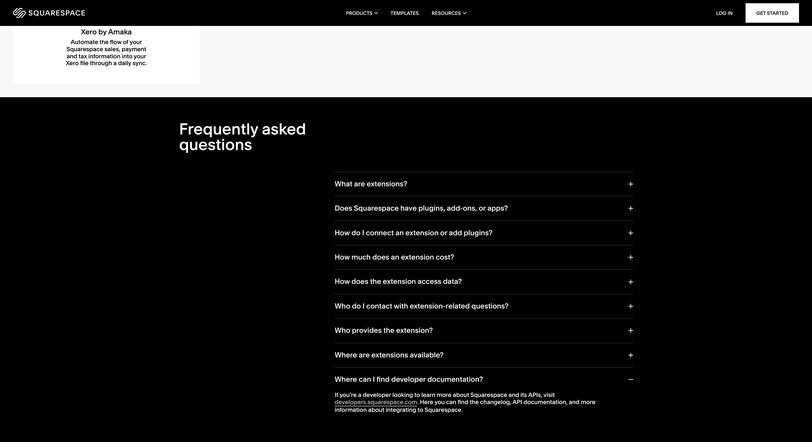 Task type: locate. For each thing, give the bounding box(es) containing it.
can
[[359, 375, 372, 384], [447, 399, 457, 406]]

and
[[67, 52, 77, 60], [509, 392, 520, 399], [570, 399, 580, 406]]

more
[[437, 392, 452, 399], [581, 399, 596, 406]]

0 vertical spatial does
[[373, 253, 390, 262]]

more inside if you're a developer looking to learn more about squarespace and its apis, visit developers.squarespace.com
[[437, 392, 452, 399]]

1 horizontal spatial more
[[581, 399, 596, 406]]

if
[[335, 392, 339, 399]]

1 vertical spatial or
[[441, 229, 448, 237]]

of
[[123, 38, 129, 46]]

to left learn
[[415, 392, 420, 399]]

about
[[453, 392, 470, 399], [369, 406, 385, 414]]

1 vertical spatial do
[[352, 302, 361, 311]]

about down developers.squarespace.com
[[369, 406, 385, 414]]

a left daily
[[114, 59, 117, 67]]

the left changelog,
[[470, 399, 479, 406]]

0 vertical spatial a
[[114, 59, 117, 67]]

you
[[435, 399, 445, 406]]

does
[[373, 253, 390, 262], [352, 278, 369, 286]]

extension?
[[397, 327, 433, 335]]

2 vertical spatial how
[[335, 278, 350, 286]]

add
[[449, 229, 463, 237]]

1 vertical spatial squarespace
[[354, 204, 399, 213]]

how
[[335, 229, 350, 237], [335, 253, 350, 262], [335, 278, 350, 286]]

do for how
[[352, 229, 361, 237]]

visit
[[544, 392, 555, 399]]

i for contact
[[363, 302, 365, 311]]

show answer image for add
[[628, 231, 634, 236]]

an right connect
[[396, 229, 404, 237]]

information
[[88, 52, 121, 60], [335, 406, 367, 414]]

where down provides
[[335, 351, 357, 360]]

you're
[[340, 392, 357, 399]]

squarespace up file
[[67, 45, 103, 53]]

its
[[521, 392, 528, 399]]

show answer image for cost?
[[628, 255, 634, 260]]

1 vertical spatial to
[[418, 406, 424, 414]]

0 vertical spatial i
[[363, 229, 365, 237]]

to
[[415, 392, 420, 399], [418, 406, 424, 414]]

get
[[757, 10, 767, 16]]

i
[[363, 229, 365, 237], [363, 302, 365, 311], [373, 375, 375, 384]]

0 vertical spatial your
[[130, 38, 142, 46]]

find up the squarespace.
[[458, 399, 469, 406]]

5 show answer image from the top
[[628, 353, 634, 358]]

1 vertical spatial developer
[[363, 392, 391, 399]]

squarespace inside if you're a developer looking to learn more about squarespace and its apis, visit developers.squarespace.com
[[471, 392, 508, 399]]

2 vertical spatial show answer image
[[628, 329, 634, 333]]

and left the "its"
[[509, 392, 520, 399]]

i left connect
[[363, 229, 365, 237]]

0 vertical spatial about
[[453, 392, 470, 399]]

0 vertical spatial or
[[479, 204, 486, 213]]

a inside if you're a developer looking to learn more about squarespace and its apis, visit developers.squarespace.com
[[359, 392, 362, 399]]

0 horizontal spatial can
[[359, 375, 372, 384]]

the right provides
[[384, 327, 395, 335]]

to inside . here you can find the changelog, api documentation, and more information about integrating to squarespace.
[[418, 406, 424, 414]]

flow
[[110, 38, 122, 46]]

integrating
[[386, 406, 417, 414]]

1 vertical spatial who
[[335, 327, 351, 335]]

access
[[418, 278, 442, 286]]

who for who do i contact with extension-related questions?
[[335, 302, 351, 311]]

squarespace inside xero by amaka automate the flow of your squarespace sales, payment and tax information into your xero file through a daily sync.
[[67, 45, 103, 53]]

1 horizontal spatial information
[[335, 406, 367, 414]]

does right much at left
[[373, 253, 390, 262]]

sync.
[[133, 59, 147, 67]]

1 who from the top
[[335, 302, 351, 311]]

1 vertical spatial about
[[369, 406, 385, 414]]

developer
[[392, 375, 426, 384], [363, 392, 391, 399]]

a right you're
[[359, 392, 362, 399]]

i for find
[[373, 375, 375, 384]]

or right the ons,
[[479, 204, 486, 213]]

extension down does squarespace have plugins, add-ons, or apps?
[[406, 229, 439, 237]]

or left add on the right of the page
[[441, 229, 448, 237]]

products button
[[346, 0, 378, 26]]

documentation,
[[524, 399, 568, 406]]

0 horizontal spatial developer
[[363, 392, 391, 399]]

questions
[[179, 135, 252, 154]]

show answer image for apps?
[[628, 207, 634, 211]]

0 horizontal spatial xero
[[66, 59, 79, 67]]

0 horizontal spatial information
[[88, 52, 121, 60]]

3 how from the top
[[335, 278, 350, 286]]

2 show answer image from the top
[[628, 207, 634, 211]]

squarespace left api
[[471, 392, 508, 399]]

1 horizontal spatial or
[[479, 204, 486, 213]]

templates link
[[391, 0, 419, 26]]

0 vertical spatial developer
[[392, 375, 426, 384]]

automate
[[71, 38, 98, 46]]

where for where can i find developer documentation?
[[335, 375, 357, 384]]

1 vertical spatial your
[[134, 52, 146, 60]]

0 vertical spatial how
[[335, 229, 350, 237]]

1 horizontal spatial about
[[453, 392, 470, 399]]

squarespace logo image
[[13, 8, 85, 18]]

show answer image
[[628, 255, 634, 260], [628, 280, 634, 284], [628, 329, 634, 333]]

2 who from the top
[[335, 327, 351, 335]]

0 horizontal spatial about
[[369, 406, 385, 414]]

about inside if you're a developer looking to learn more about squarespace and its apis, visit developers.squarespace.com
[[453, 392, 470, 399]]

do
[[352, 229, 361, 237], [352, 302, 361, 311]]

2 horizontal spatial squarespace
[[471, 392, 508, 399]]

squarespace up connect
[[354, 204, 399, 213]]

information down you're
[[335, 406, 367, 414]]

apps?
[[488, 204, 508, 213]]

0 horizontal spatial does
[[352, 278, 369, 286]]

1 vertical spatial find
[[458, 399, 469, 406]]

0 vertical spatial do
[[352, 229, 361, 237]]

2 vertical spatial squarespace
[[471, 392, 508, 399]]

0 vertical spatial are
[[354, 180, 365, 188]]

extension-
[[410, 302, 446, 311]]

what are extensions?
[[335, 180, 408, 188]]

squarespace logo link
[[13, 8, 170, 18]]

show answer image
[[628, 182, 634, 187], [628, 207, 634, 211], [628, 231, 634, 236], [628, 304, 634, 309], [628, 353, 634, 358]]

0 vertical spatial to
[[415, 392, 420, 399]]

extension down how do i connect an extension or add plugins? on the bottom of the page
[[401, 253, 435, 262]]

1 vertical spatial xero
[[66, 59, 79, 67]]

1 how from the top
[[335, 229, 350, 237]]

payment
[[122, 45, 146, 53]]

does down much at left
[[352, 278, 369, 286]]

0 vertical spatial can
[[359, 375, 372, 384]]

how for how does the extension access data?
[[335, 278, 350, 286]]

extension up with
[[383, 278, 416, 286]]

1 show answer image from the top
[[628, 255, 634, 260]]

1 horizontal spatial and
[[509, 392, 520, 399]]

information inside xero by amaka automate the flow of your squarespace sales, payment and tax information into your xero file through a daily sync.
[[88, 52, 121, 60]]

2 how from the top
[[335, 253, 350, 262]]

a
[[114, 59, 117, 67], [359, 392, 362, 399]]

1 horizontal spatial a
[[359, 392, 362, 399]]

about down documentation?
[[453, 392, 470, 399]]

where are extensions available?
[[335, 351, 444, 360]]

can up the squarespace.
[[447, 399, 457, 406]]

are down provides
[[359, 351, 370, 360]]

0 vertical spatial xero
[[81, 28, 97, 36]]

xero
[[81, 28, 97, 36], [66, 59, 79, 67]]

0 horizontal spatial and
[[67, 52, 77, 60]]

extension
[[406, 229, 439, 237], [401, 253, 435, 262], [383, 278, 416, 286]]

1 horizontal spatial xero
[[81, 28, 97, 36]]

and right visit
[[570, 399, 580, 406]]

can up developers.squarespace.com
[[359, 375, 372, 384]]

show answer image for data?
[[628, 280, 634, 284]]

. here you can find the changelog, api documentation, and more information about integrating to squarespace.
[[335, 399, 596, 414]]

your right into
[[134, 52, 146, 60]]

.
[[418, 399, 419, 406]]

an
[[396, 229, 404, 237], [391, 253, 400, 262]]

0 vertical spatial show answer image
[[628, 255, 634, 260]]

developer inside if you're a developer looking to learn more about squarespace and its apis, visit developers.squarespace.com
[[363, 392, 391, 399]]

1 vertical spatial are
[[359, 351, 370, 360]]

0 vertical spatial where
[[335, 351, 357, 360]]

0 horizontal spatial a
[[114, 59, 117, 67]]

xero by amaka automate the flow of your squarespace sales, payment and tax information into your xero file through a daily sync.
[[66, 28, 147, 67]]

extensions
[[372, 351, 409, 360]]

1 vertical spatial where
[[335, 375, 357, 384]]

the
[[100, 38, 109, 46], [370, 278, 382, 286], [384, 327, 395, 335], [470, 399, 479, 406]]

squarespace
[[67, 45, 103, 53], [354, 204, 399, 213], [471, 392, 508, 399]]

provides
[[352, 327, 382, 335]]

3 show answer image from the top
[[628, 231, 634, 236]]

1 horizontal spatial squarespace
[[354, 204, 399, 213]]

1 vertical spatial how
[[335, 253, 350, 262]]

an up how does the extension access data?
[[391, 253, 400, 262]]

i left "contact"
[[363, 302, 365, 311]]

0 vertical spatial find
[[377, 375, 390, 384]]

1 vertical spatial can
[[447, 399, 457, 406]]

or
[[479, 204, 486, 213], [441, 229, 448, 237]]

plugins?
[[464, 229, 493, 237]]

the up "contact"
[[370, 278, 382, 286]]

to down "."
[[418, 406, 424, 414]]

0 vertical spatial extension
[[406, 229, 439, 237]]

are for where
[[359, 351, 370, 360]]

do left connect
[[352, 229, 361, 237]]

your
[[130, 38, 142, 46], [134, 52, 146, 60]]

learn
[[422, 392, 436, 399]]

1 vertical spatial show answer image
[[628, 280, 634, 284]]

2 where from the top
[[335, 375, 357, 384]]

xero up automate
[[81, 28, 97, 36]]

find up developers.squarespace.com
[[377, 375, 390, 384]]

questions?
[[472, 302, 509, 311]]

0 horizontal spatial find
[[377, 375, 390, 384]]

who
[[335, 302, 351, 311], [335, 327, 351, 335]]

find
[[377, 375, 390, 384], [458, 399, 469, 406]]

4 show answer image from the top
[[628, 304, 634, 309]]

file
[[80, 59, 89, 67]]

where
[[335, 351, 357, 360], [335, 375, 357, 384]]

how much does an extension cost?
[[335, 253, 455, 262]]

1 horizontal spatial developer
[[392, 375, 426, 384]]

get started
[[757, 10, 789, 16]]

the inside xero by amaka automate the flow of your squarespace sales, payment and tax information into your xero file through a daily sync.
[[100, 38, 109, 46]]

ons,
[[463, 204, 478, 213]]

add-
[[447, 204, 463, 213]]

and inside if you're a developer looking to learn more about squarespace and its apis, visit developers.squarespace.com
[[509, 392, 520, 399]]

and inside xero by amaka automate the flow of your squarespace sales, payment and tax information into your xero file through a daily sync.
[[67, 52, 77, 60]]

1 vertical spatial i
[[363, 302, 365, 311]]

2 show answer image from the top
[[628, 280, 634, 284]]

1 vertical spatial a
[[359, 392, 362, 399]]

0 vertical spatial squarespace
[[67, 45, 103, 53]]

developer up looking on the bottom of page
[[392, 375, 426, 384]]

information down "flow"
[[88, 52, 121, 60]]

does
[[335, 204, 353, 213]]

developer left looking on the bottom of page
[[363, 392, 391, 399]]

1 horizontal spatial find
[[458, 399, 469, 406]]

are right what
[[354, 180, 365, 188]]

0 horizontal spatial more
[[437, 392, 452, 399]]

and left the tax
[[67, 52, 77, 60]]

where up you're
[[335, 375, 357, 384]]

0 horizontal spatial or
[[441, 229, 448, 237]]

0 vertical spatial information
[[88, 52, 121, 60]]

extensions?
[[367, 180, 408, 188]]

amaka
[[108, 28, 132, 36]]

1 vertical spatial information
[[335, 406, 367, 414]]

do left "contact"
[[352, 302, 361, 311]]

2 vertical spatial i
[[373, 375, 375, 384]]

xero left file
[[66, 59, 79, 67]]

your right of
[[130, 38, 142, 46]]

the down the by at the left top
[[100, 38, 109, 46]]

developers.squarespace.com
[[335, 399, 418, 406]]

0 vertical spatial who
[[335, 302, 351, 311]]

how for how much does an extension cost?
[[335, 253, 350, 262]]

have
[[401, 204, 417, 213]]

1 where from the top
[[335, 351, 357, 360]]

0 horizontal spatial squarespace
[[67, 45, 103, 53]]

1 horizontal spatial can
[[447, 399, 457, 406]]

i up developers.squarespace.com
[[373, 375, 375, 384]]

2 horizontal spatial and
[[570, 399, 580, 406]]

frequently asked questions
[[179, 119, 306, 154]]

get started link
[[746, 3, 800, 23]]

find inside . here you can find the changelog, api documentation, and more information about integrating to squarespace.
[[458, 399, 469, 406]]



Task type: describe. For each thing, give the bounding box(es) containing it.
1 vertical spatial an
[[391, 253, 400, 262]]

data?
[[444, 278, 462, 286]]

daily
[[118, 59, 131, 67]]

i for connect
[[363, 229, 365, 237]]

tax
[[79, 52, 87, 60]]

where for where are extensions available?
[[335, 351, 357, 360]]

information inside . here you can find the changelog, api documentation, and more information about integrating to squarespace.
[[335, 406, 367, 414]]

are for what
[[354, 180, 365, 188]]

who provides the extension?
[[335, 327, 433, 335]]

developers.squarespace.com link
[[335, 399, 418, 407]]

more inside . here you can find the changelog, api documentation, and more information about integrating to squarespace.
[[581, 399, 596, 406]]

if you're a developer looking to learn more about squarespace and its apis, visit developers.squarespace.com
[[335, 392, 555, 406]]

hide answer image
[[628, 378, 634, 382]]

documentation?
[[428, 375, 484, 384]]

cost?
[[436, 253, 455, 262]]

looking
[[393, 392, 413, 399]]

available?
[[410, 351, 444, 360]]

by
[[99, 28, 107, 36]]

products
[[346, 10, 373, 16]]

related
[[446, 302, 470, 311]]

1 vertical spatial does
[[352, 278, 369, 286]]

and inside . here you can find the changelog, api documentation, and more information about integrating to squarespace.
[[570, 399, 580, 406]]

apis,
[[529, 392, 543, 399]]

started
[[768, 10, 789, 16]]

templates
[[391, 10, 419, 16]]

api
[[513, 399, 523, 406]]

3 show answer image from the top
[[628, 329, 634, 333]]

changelog,
[[481, 399, 512, 406]]

can inside . here you can find the changelog, api documentation, and more information about integrating to squarespace.
[[447, 399, 457, 406]]

a inside xero by amaka automate the flow of your squarespace sales, payment and tax information into your xero file through a daily sync.
[[114, 59, 117, 67]]

who do i contact with extension-related questions?
[[335, 302, 509, 311]]

1 vertical spatial extension
[[401, 253, 435, 262]]

do for who
[[352, 302, 361, 311]]

the inside . here you can find the changelog, api documentation, and more information about integrating to squarespace.
[[470, 399, 479, 406]]

with
[[394, 302, 409, 311]]

or for ons,
[[479, 204, 486, 213]]

how for how do i connect an extension or add plugins?
[[335, 229, 350, 237]]

connect
[[366, 229, 394, 237]]

squarespace.
[[425, 406, 463, 414]]

what
[[335, 180, 353, 188]]

frequently
[[179, 119, 259, 139]]

much
[[352, 253, 371, 262]]

show answer image for questions?
[[628, 304, 634, 309]]

into
[[122, 52, 133, 60]]

2 vertical spatial extension
[[383, 278, 416, 286]]

who for who provides the extension?
[[335, 327, 351, 335]]

log             in
[[717, 10, 733, 16]]

resources
[[432, 10, 461, 16]]

here
[[420, 399, 434, 406]]

to inside if you're a developer looking to learn more about squarespace and its apis, visit developers.squarespace.com
[[415, 392, 420, 399]]

through
[[90, 59, 112, 67]]

sales,
[[105, 45, 120, 53]]

does squarespace have plugins, add-ons, or apps?
[[335, 204, 508, 213]]

asked
[[262, 119, 306, 139]]

resources button
[[432, 0, 467, 26]]

how do i connect an extension or add plugins?
[[335, 229, 493, 237]]

in
[[728, 10, 733, 16]]

0 vertical spatial an
[[396, 229, 404, 237]]

log
[[717, 10, 727, 16]]

about inside . here you can find the changelog, api documentation, and more information about integrating to squarespace.
[[369, 406, 385, 414]]

or for extension
[[441, 229, 448, 237]]

how does the extension access data?
[[335, 278, 462, 286]]

1 show answer image from the top
[[628, 182, 634, 187]]

1 horizontal spatial does
[[373, 253, 390, 262]]

plugins,
[[419, 204, 446, 213]]

log             in link
[[717, 10, 733, 16]]

where can i find developer documentation?
[[335, 375, 484, 384]]

contact
[[367, 302, 393, 311]]



Task type: vqa. For each thing, say whether or not it's contained in the screenshot.
with
yes



